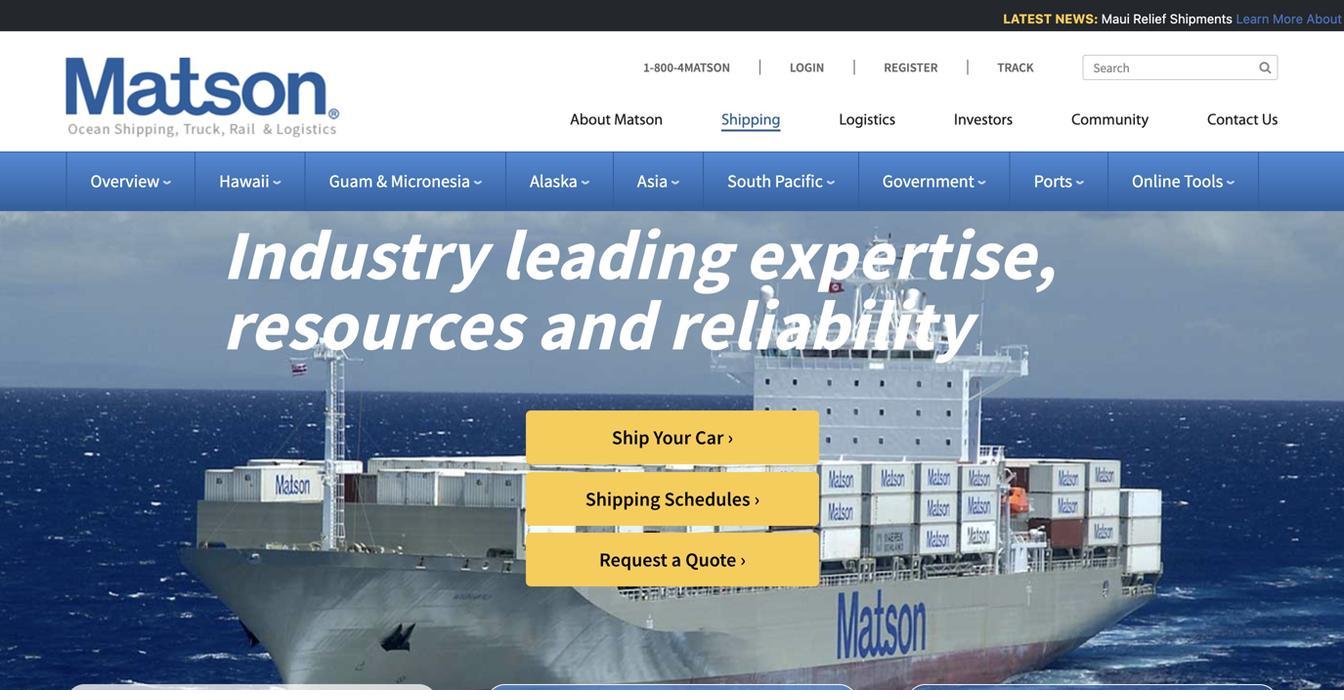 Task type: locate. For each thing, give the bounding box(es) containing it.
0 horizontal spatial south
[[728, 170, 772, 192]]

quote inside "link"
[[686, 548, 737, 572]]

south pacific
[[728, 170, 823, 192]]

fuels
[[752, 348, 782, 366]]

1 vertical spatial quote
[[686, 548, 737, 572]]

shipping up south pacific
[[722, 113, 781, 129]]

request up fuels
[[762, 307, 808, 325]]

› right u.s.
[[755, 487, 760, 512]]

shipping down bulk fuels in the right bottom of the page
[[724, 390, 775, 407]]

Search search field
[[1083, 55, 1279, 80]]

quote right a
[[686, 548, 737, 572]]

1 horizontal spatial and
[[809, 473, 831, 490]]

None search field
[[1083, 55, 1279, 80]]

quote up 'bulk'
[[724, 307, 759, 325]]

4matson
[[678, 59, 731, 75]]

shipping schedules
[[724, 390, 837, 407]]

schedules down bulk fuels link
[[778, 390, 837, 407]]

guam
[[329, 170, 373, 192]]

› for request a quote ›
[[741, 548, 746, 572]]

south
[[728, 170, 772, 192], [789, 514, 823, 532]]

contact up tools
[[1208, 113, 1259, 129]]

shipping inside shipping link
[[722, 113, 781, 129]]

reliability
[[668, 280, 972, 369]]

us down detention
[[771, 514, 786, 532]]

shipping schedules ›
[[586, 487, 760, 512]]

1 vertical spatial request
[[600, 548, 668, 572]]

contact for contact us south pacific
[[724, 514, 769, 532]]

contact
[[1208, 113, 1259, 129], [724, 514, 769, 532]]

1 vertical spatial and
[[809, 473, 831, 490]]

more
[[1269, 11, 1300, 26]]

ship your car ›
[[612, 425, 734, 450]]

container
[[797, 265, 853, 283]]

us down search image in the right of the page
[[1263, 113, 1279, 129]]

us inside top menu navigation
[[1263, 113, 1279, 129]]

about left 's'
[[1303, 11, 1339, 26]]

shipping
[[722, 113, 781, 129], [856, 265, 907, 283], [724, 390, 775, 407], [586, 487, 661, 512]]

south down u.s. detention and demurrage
[[789, 514, 823, 532]]

2 vertical spatial ›
[[741, 548, 746, 572]]

shipping for shipping schedules
[[724, 390, 775, 407]]

industry
[[223, 210, 486, 298]]

shipping right the container
[[856, 265, 907, 283]]

› down contact us south pacific
[[741, 548, 746, 572]]

0 vertical spatial and
[[537, 280, 654, 369]]

about left "matson"
[[570, 113, 611, 129]]

› for ship your car ›
[[728, 425, 734, 450]]

0 horizontal spatial contact
[[724, 514, 769, 532]]

0 vertical spatial schedules
[[778, 390, 837, 407]]

0 vertical spatial south
[[728, 170, 772, 192]]

0 vertical spatial ›
[[728, 425, 734, 450]]

pacific
[[775, 170, 823, 192], [826, 514, 863, 532]]

ports
[[1035, 170, 1073, 192]]

1 vertical spatial schedules
[[665, 487, 751, 512]]

pacific down demurrage
[[826, 514, 863, 532]]

1 horizontal spatial south
[[789, 514, 823, 532]]

contact us south pacific link
[[704, 503, 934, 544]]

login link
[[760, 59, 854, 75]]

› right car
[[728, 425, 734, 450]]

ship your car › link
[[526, 411, 820, 465]]

1 horizontal spatial about
[[1303, 11, 1339, 26]]

0 vertical spatial contact
[[1208, 113, 1259, 129]]

s
[[1342, 11, 1345, 26]]

services
[[724, 224, 771, 242]]

1 vertical spatial about
[[570, 113, 611, 129]]

demurrage
[[834, 473, 897, 490]]

1-800-4matson link
[[644, 59, 760, 75]]

quote request
[[724, 307, 808, 325]]

tariff
[[724, 431, 753, 449]]

0 horizontal spatial us
[[771, 514, 786, 532]]

2 horizontal spatial ›
[[755, 487, 760, 512]]

contact us
[[1208, 113, 1279, 129]]

shipping down the ship
[[586, 487, 661, 512]]

refrigerated container shipping link
[[704, 254, 934, 295]]

tools
[[1185, 170, 1224, 192]]

overview link
[[90, 170, 171, 192]]

overview
[[90, 170, 160, 192]]

0 horizontal spatial ›
[[728, 425, 734, 450]]

0 horizontal spatial and
[[537, 280, 654, 369]]

1 horizontal spatial us
[[1263, 113, 1279, 129]]

track
[[998, 59, 1034, 75]]

about
[[1303, 11, 1339, 26], [570, 113, 611, 129]]

news:
[[1052, 11, 1095, 26]]

your
[[654, 425, 692, 450]]

logistics
[[840, 113, 896, 129]]

shipping inside shipping schedules › link
[[586, 487, 661, 512]]

request
[[762, 307, 808, 325], [600, 548, 668, 572]]

shipping inside "shipping schedules" link
[[724, 390, 775, 407]]

schedules down car
[[665, 487, 751, 512]]

south pacific link
[[728, 170, 835, 192]]

us
[[1263, 113, 1279, 129], [771, 514, 786, 532]]

1 horizontal spatial request
[[762, 307, 808, 325]]

1 horizontal spatial schedules
[[778, 390, 837, 407]]

1 vertical spatial south
[[789, 514, 823, 532]]

request a quote ›
[[600, 548, 746, 572]]

0 vertical spatial us
[[1263, 113, 1279, 129]]

1 vertical spatial us
[[771, 514, 786, 532]]

guam & micronesia link
[[329, 170, 482, 192]]

shipping inside "refrigerated container shipping" link
[[856, 265, 907, 283]]

bulk
[[724, 348, 750, 366]]

learn
[[1233, 11, 1266, 26]]

1-
[[644, 59, 654, 75]]

1 vertical spatial contact
[[724, 514, 769, 532]]

›
[[728, 425, 734, 450], [755, 487, 760, 512], [741, 548, 746, 572]]

u.s.
[[724, 473, 747, 490]]

1 horizontal spatial pacific
[[826, 514, 863, 532]]

search image
[[1260, 61, 1272, 74]]

› inside "link"
[[741, 548, 746, 572]]

us for contact us
[[1263, 113, 1279, 129]]

contact inside top menu navigation
[[1208, 113, 1259, 129]]

login
[[790, 59, 825, 75]]

0 horizontal spatial schedules
[[665, 487, 751, 512]]

alaska link
[[530, 170, 590, 192]]

request left a
[[600, 548, 668, 572]]

contact down u.s.
[[724, 514, 769, 532]]

0 horizontal spatial request
[[600, 548, 668, 572]]

1 vertical spatial pacific
[[826, 514, 863, 532]]

alaska
[[530, 170, 578, 192]]

south up services
[[728, 170, 772, 192]]

pacific up services link
[[775, 170, 823, 192]]

0 vertical spatial pacific
[[775, 170, 823, 192]]

0 vertical spatial about
[[1303, 11, 1339, 26]]

latest
[[1000, 11, 1048, 26]]

0 horizontal spatial about
[[570, 113, 611, 129]]

schedules
[[778, 390, 837, 407], [665, 487, 751, 512]]

1 horizontal spatial ›
[[741, 548, 746, 572]]

1 horizontal spatial contact
[[1208, 113, 1259, 129]]

expertise,
[[745, 210, 1057, 298]]



Task type: describe. For each thing, give the bounding box(es) containing it.
register link
[[854, 59, 968, 75]]

community link
[[1043, 103, 1179, 143]]

a
[[672, 548, 682, 572]]

0 vertical spatial request
[[762, 307, 808, 325]]

u.s. detention and demurrage link
[[704, 461, 934, 503]]

800-
[[654, 59, 678, 75]]

rates/rules
[[756, 431, 823, 449]]

relief
[[1130, 11, 1163, 26]]

ports link
[[1035, 170, 1085, 192]]

contact us south pacific
[[724, 514, 863, 532]]

maui
[[1098, 11, 1126, 26]]

schedules for shipping schedules
[[778, 390, 837, 407]]

shipping link
[[693, 103, 810, 143]]

0 vertical spatial quote
[[724, 307, 759, 325]]

services link
[[704, 212, 934, 254]]

bulk fuels link
[[704, 337, 934, 378]]

bulk fuels
[[724, 348, 782, 366]]

guam & micronesia
[[329, 170, 471, 192]]

leading
[[500, 210, 731, 298]]

learn more about s link
[[1233, 11, 1345, 26]]

investors
[[955, 113, 1013, 129]]

us for contact us south pacific
[[771, 514, 786, 532]]

about matson
[[570, 113, 663, 129]]

blue matson logo with ocean, shipping, truck, rail and logistics written beneath it. image
[[66, 58, 340, 138]]

shipments
[[1166, 11, 1229, 26]]

schedules for shipping schedules ›
[[665, 487, 751, 512]]

car
[[696, 425, 724, 450]]

resources
[[223, 280, 523, 369]]

and inside industry leading expertise, resources and reliability
[[537, 280, 654, 369]]

refrigerated
[[724, 265, 794, 283]]

track link
[[968, 59, 1034, 75]]

contact for contact us
[[1208, 113, 1259, 129]]

tariff rates/rules
[[724, 431, 823, 449]]

micronesia
[[391, 170, 471, 192]]

about matson link
[[570, 103, 693, 143]]

shipping for shipping schedules ›
[[586, 487, 661, 512]]

online tools link
[[1133, 170, 1236, 192]]

hawaii
[[219, 170, 270, 192]]

industry leading expertise, resources and reliability
[[223, 210, 1057, 369]]

government
[[883, 170, 975, 192]]

shipping schedules › link
[[526, 472, 820, 526]]

hawaii link
[[219, 170, 281, 192]]

request a quote › link
[[526, 533, 820, 587]]

government link
[[883, 170, 987, 192]]

latest news: maui relief shipments learn more about s
[[1000, 11, 1345, 26]]

detention
[[749, 473, 806, 490]]

investors link
[[925, 103, 1043, 143]]

request inside "link"
[[600, 548, 668, 572]]

asia link
[[638, 170, 680, 192]]

online
[[1133, 170, 1181, 192]]

ship
[[612, 425, 650, 450]]

refrigerated container shipping
[[724, 265, 907, 283]]

community
[[1072, 113, 1149, 129]]

1 vertical spatial ›
[[755, 487, 760, 512]]

0 horizontal spatial pacific
[[775, 170, 823, 192]]

tariff rates/rules link
[[704, 420, 934, 461]]

about inside about matson 'link'
[[570, 113, 611, 129]]

top menu navigation
[[570, 103, 1279, 143]]

shipping schedules link
[[704, 378, 934, 420]]

register
[[884, 59, 938, 75]]

contact us link
[[1179, 103, 1279, 143]]

matson
[[614, 113, 663, 129]]

&
[[377, 170, 387, 192]]

quote request link
[[704, 295, 934, 337]]

shipping for shipping
[[722, 113, 781, 129]]

1-800-4matson
[[644, 59, 731, 75]]

online tools
[[1133, 170, 1224, 192]]

asia
[[638, 170, 668, 192]]

logistics link
[[810, 103, 925, 143]]

u.s. detention and demurrage
[[724, 473, 897, 490]]



Task type: vqa. For each thing, say whether or not it's contained in the screenshot.
TOP MENU navigation
yes



